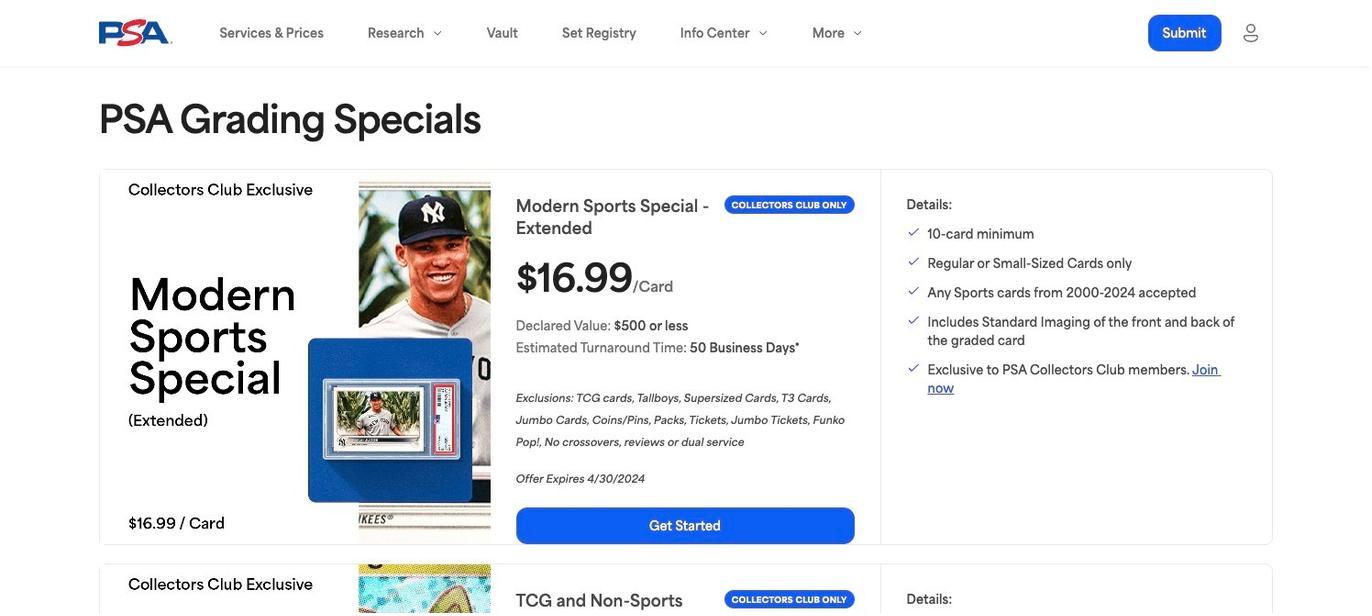 Task type: describe. For each thing, give the bounding box(es) containing it.
cookie consent banner dialog
[[0, 529, 1372, 613]]



Task type: locate. For each thing, give the bounding box(es) containing it.
psa home page image
[[99, 19, 172, 47]]

account image
[[1240, 22, 1262, 44]]



